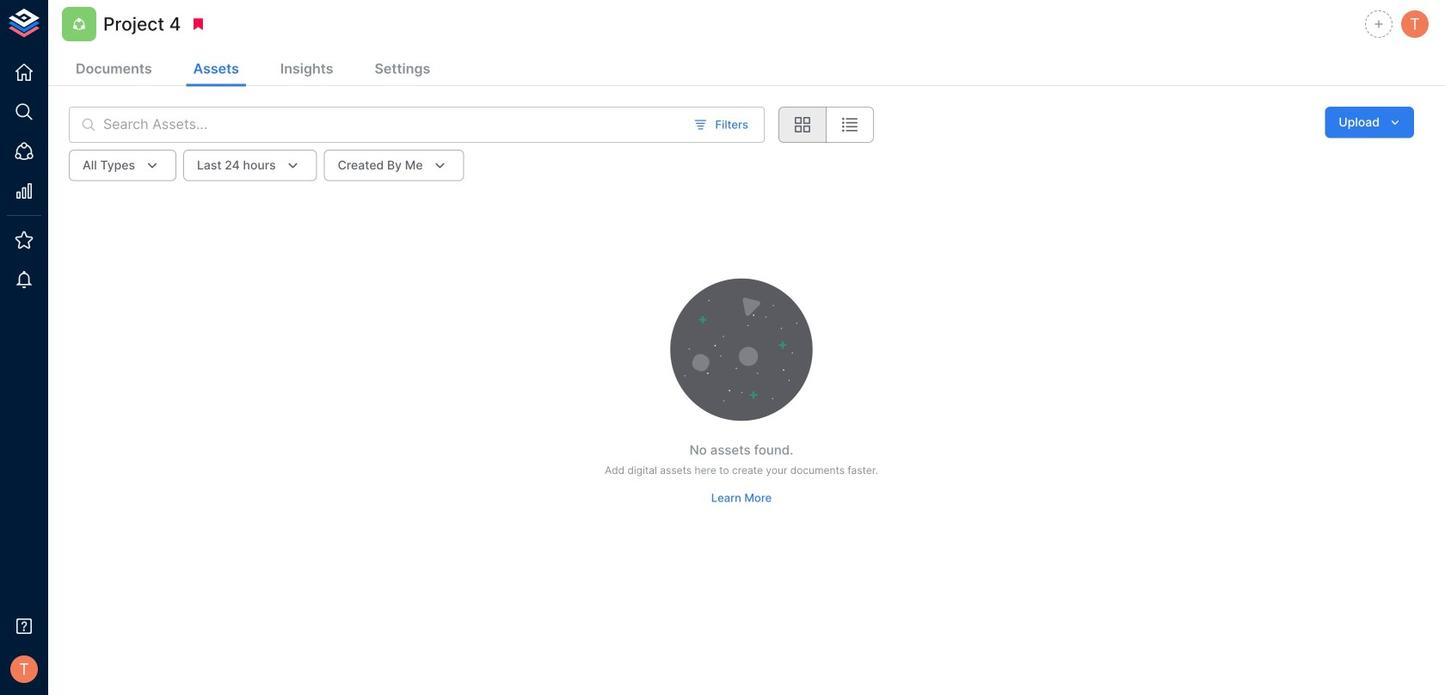 Task type: vqa. For each thing, say whether or not it's contained in the screenshot.
group at the top right of the page
yes



Task type: locate. For each thing, give the bounding box(es) containing it.
Search Assets... text field
[[103, 107, 684, 143]]

remove bookmark image
[[190, 16, 206, 32]]

group
[[779, 107, 874, 143]]



